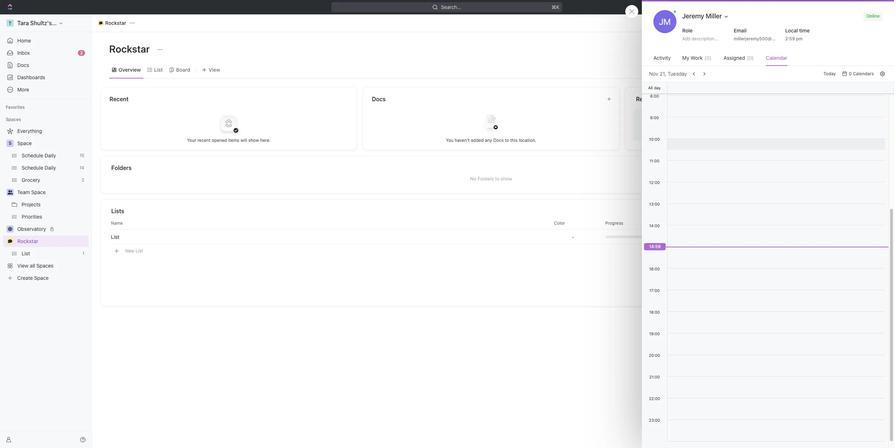 Task type: describe. For each thing, give the bounding box(es) containing it.
14:59
[[649, 244, 661, 249]]

list inside button
[[136, 248, 143, 254]]

description...
[[692, 36, 719, 41]]

search...
[[441, 4, 462, 10]]

new button
[[783, 1, 808, 13]]

favorites
[[6, 105, 25, 110]]

overview
[[119, 66, 141, 73]]

priorities
[[22, 214, 42, 220]]

add description... button
[[680, 35, 727, 43]]

tara
[[17, 20, 29, 26]]

1 vertical spatial show
[[501, 176, 512, 182]]

lists
[[111, 208, 124, 214]]

priorities link
[[22, 211, 87, 223]]

start button
[[712, 217, 759, 229]]

all day
[[648, 85, 661, 90]]

start
[[716, 220, 726, 226]]

add
[[683, 36, 691, 41]]

added
[[471, 137, 484, 143]]

all
[[30, 263, 35, 269]]

jeremy miller's workspace, , element
[[6, 19, 14, 27]]

day
[[654, 85, 661, 90]]

2 horizontal spatial list link
[[153, 65, 163, 75]]

team space link
[[17, 187, 87, 198]]

create space link
[[3, 272, 87, 284]]

sidebar navigation
[[0, 14, 93, 448]]

0 vertical spatial spaces
[[6, 117, 21, 122]]

today
[[824, 71, 836, 76]]

everything link
[[3, 125, 87, 137]]

progress
[[605, 220, 623, 226]]

0 vertical spatial 2
[[80, 50, 83, 55]]

email
[[734, 27, 747, 34]]

folders button
[[111, 164, 863, 172]]

recent
[[198, 137, 211, 143]]

no
[[470, 176, 477, 182]]

lists button
[[111, 207, 874, 215]]

user group image
[[7, 190, 13, 195]]

overview link
[[117, 65, 141, 75]]

21:00
[[650, 375, 660, 379]]

activity
[[654, 55, 671, 61]]

daily for 14
[[45, 165, 56, 171]]

2 (0) from the left
[[747, 55, 754, 61]]

this
[[510, 137, 518, 143]]

0 calendars
[[849, 71, 874, 76]]

12:00
[[650, 180, 660, 185]]

1 vertical spatial folders
[[478, 176, 494, 182]]

1 horizontal spatial comment image
[[99, 21, 103, 25]]

tara shultz's workspace
[[17, 20, 83, 26]]

view for view all spaces
[[17, 263, 29, 269]]

team space
[[17, 189, 46, 195]]

time
[[800, 27, 810, 34]]

automations
[[844, 20, 874, 26]]

all
[[648, 85, 653, 90]]

16:00
[[649, 267, 660, 271]]

1
[[82, 251, 84, 256]]

1 vertical spatial docs
[[372, 96, 386, 102]]

1 vertical spatial rockstar
[[109, 43, 152, 55]]

name button
[[108, 217, 550, 229]]

dropdown menu image
[[572, 234, 574, 240]]

new for new
[[793, 4, 803, 10]]

view for view
[[209, 66, 220, 73]]

1 horizontal spatial to
[[505, 137, 509, 143]]

resources button
[[636, 95, 863, 103]]

space, , element
[[6, 140, 14, 147]]

home
[[17, 37, 31, 44]]

no most used docs image
[[477, 109, 506, 137]]

board link
[[175, 65, 190, 75]]

any
[[485, 137, 492, 143]]

today button
[[821, 70, 839, 78]]

t
[[9, 20, 12, 26]]

no folders to show
[[470, 176, 512, 182]]

1 horizontal spatial rockstar link
[[96, 19, 128, 27]]

role
[[683, 27, 693, 34]]

your
[[187, 137, 196, 143]]

0
[[849, 71, 852, 76]]

dashboards link
[[3, 72, 89, 83]]

0 horizontal spatial show
[[248, 137, 259, 143]]

opened
[[212, 137, 227, 143]]

you haven't added any docs to this location.
[[446, 137, 537, 143]]

docs inside sidebar 'navigation'
[[17, 62, 29, 68]]

14:00
[[649, 223, 660, 228]]

docs link
[[3, 59, 89, 71]]

schedule daily for 14
[[22, 165, 56, 171]]

2 vertical spatial list link
[[22, 248, 79, 259]]

color
[[554, 220, 565, 226]]

1 (0) from the left
[[705, 55, 712, 61]]

s
[[9, 141, 12, 146]]

nov 21, tuesday
[[649, 71, 687, 77]]

1 vertical spatial to
[[495, 176, 500, 182]]

priority button
[[791, 217, 826, 229]]

grocery
[[22, 177, 40, 183]]

owner
[[830, 220, 843, 226]]

1 horizontal spatial list link
[[111, 234, 119, 240]]

your recent opened items will show here.
[[187, 137, 271, 143]]

9:00
[[650, 115, 659, 120]]

jeremy
[[683, 12, 704, 20]]

1 vertical spatial 2
[[82, 177, 84, 183]]

home link
[[3, 35, 89, 46]]



Task type: vqa. For each thing, say whether or not it's contained in the screenshot.
descriptions
no



Task type: locate. For each thing, give the bounding box(es) containing it.
board
[[176, 66, 190, 73]]

0 vertical spatial schedule daily link
[[22, 150, 77, 161]]

tree inside sidebar 'navigation'
[[3, 125, 89, 284]]

1 vertical spatial schedule daily link
[[22, 162, 77, 174]]

jeremy miller
[[683, 12, 722, 20]]

1 schedule daily link from the top
[[22, 150, 77, 161]]

view button
[[199, 61, 223, 78]]

1 vertical spatial list link
[[111, 234, 119, 240]]

local
[[786, 27, 798, 34]]

1 vertical spatial view
[[17, 263, 29, 269]]

space
[[17, 140, 32, 146], [31, 189, 46, 195], [34, 275, 49, 281]]

email millerjeremy500@gmail.com
[[734, 27, 794, 41]]

list link down name
[[111, 234, 119, 240]]

recent
[[110, 96, 129, 102]]

observatory link
[[17, 223, 87, 235]]

comment image down globe 'image'
[[8, 239, 12, 244]]

schedule daily link down space link
[[22, 150, 77, 161]]

0 vertical spatial show
[[248, 137, 259, 143]]

grocery link
[[22, 174, 79, 186]]

show
[[248, 137, 259, 143], [501, 176, 512, 182]]

workspace
[[53, 20, 83, 26]]

to
[[505, 137, 509, 143], [495, 176, 500, 182]]

you
[[446, 137, 454, 143]]

0 vertical spatial schedule daily
[[22, 152, 56, 159]]

2 schedule daily from the top
[[22, 165, 56, 171]]

schedule daily down space link
[[22, 152, 56, 159]]

0 vertical spatial list link
[[153, 65, 163, 75]]

list link left "board" link
[[153, 65, 163, 75]]

schedule daily link for 14
[[22, 162, 77, 174]]

view inside view button
[[209, 66, 220, 73]]

miller
[[706, 12, 722, 20]]

1 schedule from the top
[[22, 152, 43, 159]]

1 horizontal spatial folders
[[478, 176, 494, 182]]

1 daily from the top
[[45, 152, 56, 159]]

folders
[[111, 165, 132, 171], [478, 176, 494, 182]]

folders inside button
[[111, 165, 132, 171]]

2 schedule daily link from the top
[[22, 162, 77, 174]]

0 vertical spatial folders
[[111, 165, 132, 171]]

1 schedule daily from the top
[[22, 152, 56, 159]]

more
[[17, 86, 29, 93]]

2 horizontal spatial docs
[[494, 137, 504, 143]]

1 vertical spatial daily
[[45, 165, 56, 171]]

daily up grocery "link"
[[45, 165, 56, 171]]

to left this
[[505, 137, 509, 143]]

nov 21, tuesday button
[[649, 71, 687, 77]]

will
[[241, 137, 247, 143]]

projects link
[[22, 199, 87, 210]]

0 vertical spatial rockstar link
[[96, 19, 128, 27]]

to down folders button
[[495, 176, 500, 182]]

view
[[209, 66, 220, 73], [17, 263, 29, 269]]

tree containing everything
[[3, 125, 89, 284]]

0 vertical spatial to
[[505, 137, 509, 143]]

2 down workspace
[[80, 50, 83, 55]]

space up projects
[[31, 189, 46, 195]]

1 vertical spatial space
[[31, 189, 46, 195]]

view left all
[[17, 263, 29, 269]]

everything
[[17, 128, 42, 134]]

haven't
[[455, 137, 470, 143]]

calendars
[[853, 71, 874, 76]]

0 horizontal spatial list link
[[22, 248, 79, 259]]

daily down space link
[[45, 152, 56, 159]]

show down folders button
[[501, 176, 512, 182]]

space for create
[[34, 275, 49, 281]]

no recent items image
[[214, 109, 243, 137]]

docs
[[17, 62, 29, 68], [372, 96, 386, 102], [494, 137, 504, 143]]

22:00
[[649, 396, 660, 401]]

role add description...
[[683, 27, 719, 41]]

schedule daily link for 15
[[22, 150, 77, 161]]

0 horizontal spatial (0)
[[705, 55, 712, 61]]

1 horizontal spatial show
[[501, 176, 512, 182]]

spaces down favorites button
[[6, 117, 21, 122]]

2 schedule from the top
[[22, 165, 43, 171]]

daily
[[45, 152, 56, 159], [45, 165, 56, 171]]

comment image right workspace
[[99, 21, 103, 25]]

location.
[[519, 137, 537, 143]]

0 vertical spatial schedule
[[22, 152, 43, 159]]

1 horizontal spatial new
[[793, 4, 803, 10]]

more button
[[3, 84, 89, 95]]

1 horizontal spatial spaces
[[36, 263, 54, 269]]

1 vertical spatial spaces
[[36, 263, 54, 269]]

schedule
[[22, 152, 43, 159], [22, 165, 43, 171]]

0 horizontal spatial comment image
[[8, 239, 12, 244]]

2 daily from the top
[[45, 165, 56, 171]]

items
[[228, 137, 239, 143]]

assigned (0)
[[724, 55, 754, 61]]

dashboards
[[17, 74, 45, 80]]

schedule for 15
[[22, 152, 43, 159]]

create
[[17, 275, 33, 281]]

(0) right 'assigned'
[[747, 55, 754, 61]]

schedule daily link
[[22, 150, 77, 161], [22, 162, 77, 174]]

11:00
[[650, 159, 660, 163]]

schedule daily link up grocery "link"
[[22, 162, 77, 174]]

0 horizontal spatial new
[[125, 248, 134, 254]]

jm
[[659, 17, 671, 27]]

tree
[[3, 125, 89, 284]]

space for team
[[31, 189, 46, 195]]

17:00
[[650, 288, 660, 293]]

nov
[[649, 71, 659, 77]]

new for new list
[[125, 248, 134, 254]]

online
[[867, 13, 880, 19]]

spaces up create space link
[[36, 263, 54, 269]]

2 vertical spatial rockstar
[[17, 238, 38, 244]]

0 horizontal spatial rockstar link
[[17, 236, 87, 247]]

1 vertical spatial schedule
[[22, 165, 43, 171]]

work
[[691, 55, 703, 61]]

0 horizontal spatial docs
[[17, 62, 29, 68]]

view right board
[[209, 66, 220, 73]]

rockstar inside sidebar 'navigation'
[[17, 238, 38, 244]]

1 vertical spatial new
[[125, 248, 134, 254]]

schedule up grocery
[[22, 165, 43, 171]]

view button
[[199, 65, 223, 75]]

schedule daily up grocery
[[22, 165, 56, 171]]

0 vertical spatial rockstar
[[105, 20, 126, 26]]

comment image
[[99, 21, 103, 25], [8, 239, 12, 244]]

owner button
[[826, 217, 858, 229]]

2:59
[[786, 36, 795, 41]]

15:00
[[649, 245, 660, 250]]

2 down 14 on the top left of page
[[82, 177, 84, 183]]

2 vertical spatial docs
[[494, 137, 504, 143]]

progress button
[[601, 217, 708, 229]]

⌘k
[[552, 4, 560, 10]]

0 vertical spatial space
[[17, 140, 32, 146]]

color button
[[550, 217, 597, 229]]

assigned
[[724, 55, 745, 61]]

8:00
[[650, 94, 659, 98]]

end button
[[759, 217, 791, 229]]

list inside sidebar 'navigation'
[[22, 250, 30, 257]]

jeremy miller button
[[680, 10, 732, 22], [680, 10, 732, 22]]

my
[[683, 55, 690, 61]]

millerjeremy500@gmail.com
[[734, 36, 794, 41]]

schedule down space link
[[22, 152, 43, 159]]

team
[[17, 189, 30, 195]]

1 vertical spatial schedule daily
[[22, 165, 56, 171]]

view inside the view all spaces link
[[17, 263, 29, 269]]

18:00
[[649, 310, 660, 315]]

(0)
[[705, 55, 712, 61], [747, 55, 754, 61]]

spaces
[[6, 117, 21, 122], [36, 263, 54, 269]]

rockstar link inside sidebar 'navigation'
[[17, 236, 87, 247]]

0 horizontal spatial folders
[[111, 165, 132, 171]]

inbox
[[17, 50, 30, 56]]

0 horizontal spatial to
[[495, 176, 500, 182]]

globe image
[[8, 227, 12, 231]]

0 horizontal spatial view
[[17, 263, 29, 269]]

(0) right work
[[705, 55, 712, 61]]

0 vertical spatial daily
[[45, 152, 56, 159]]

rockstar
[[105, 20, 126, 26], [109, 43, 152, 55], [17, 238, 38, 244]]

tuesday
[[668, 71, 687, 77]]

1 horizontal spatial (0)
[[747, 55, 754, 61]]

name
[[111, 220, 123, 226]]

1 horizontal spatial view
[[209, 66, 220, 73]]

show right will
[[248, 137, 259, 143]]

13:00
[[649, 202, 660, 206]]

0 vertical spatial new
[[793, 4, 803, 10]]

space down the view all spaces link
[[34, 275, 49, 281]]

0 vertical spatial comment image
[[99, 21, 103, 25]]

create space
[[17, 275, 49, 281]]

schedule for 14
[[22, 165, 43, 171]]

0 horizontal spatial spaces
[[6, 117, 21, 122]]

20:00
[[649, 353, 660, 358]]

view all spaces
[[17, 263, 54, 269]]

projects
[[22, 201, 41, 208]]

0 vertical spatial view
[[209, 66, 220, 73]]

14
[[80, 165, 84, 170]]

1 vertical spatial rockstar link
[[17, 236, 87, 247]]

daily for 15
[[45, 152, 56, 159]]

new list button
[[108, 245, 876, 257]]

15
[[80, 153, 84, 158]]

space down everything
[[17, 140, 32, 146]]

list link up the view all spaces link
[[22, 248, 79, 259]]

schedule daily for 15
[[22, 152, 56, 159]]

priority
[[796, 220, 810, 226]]

0 vertical spatial docs
[[17, 62, 29, 68]]

1 vertical spatial comment image
[[8, 239, 12, 244]]

1 horizontal spatial docs
[[372, 96, 386, 102]]

2 vertical spatial space
[[34, 275, 49, 281]]



